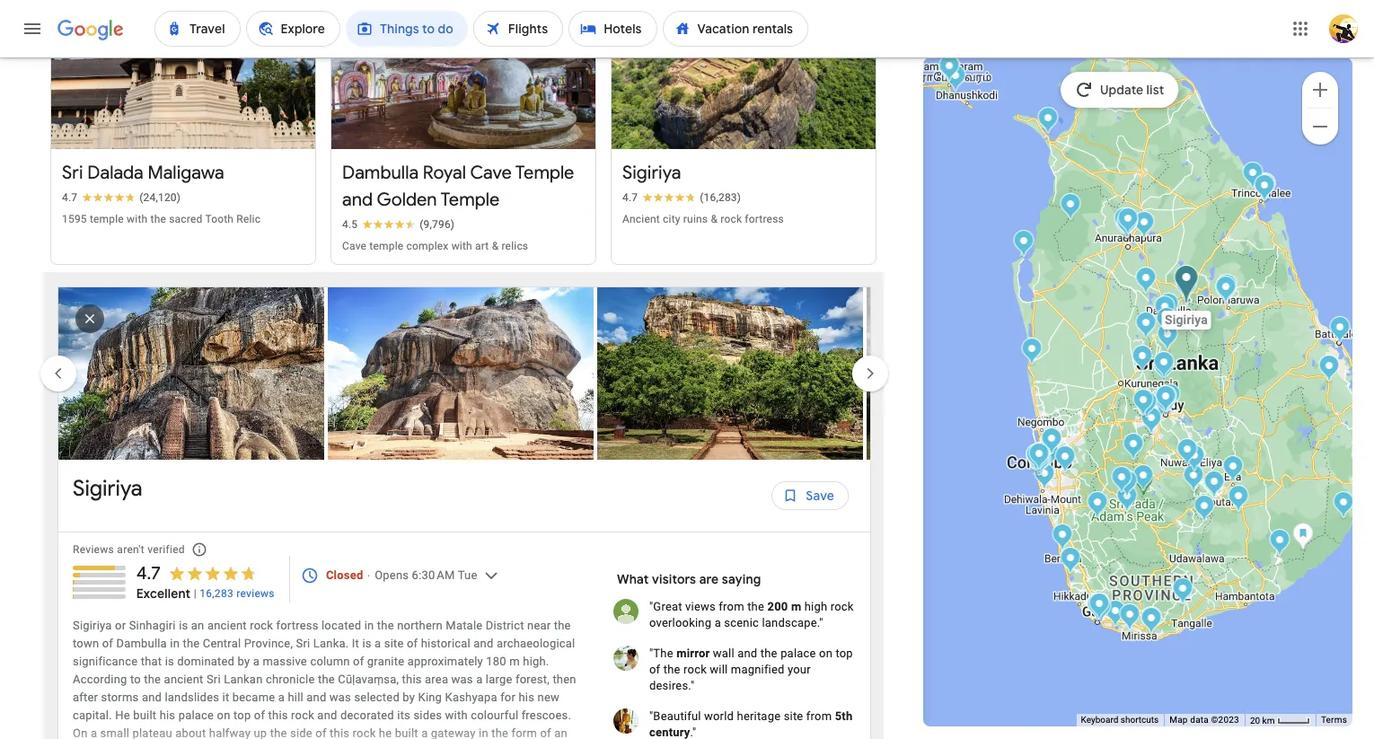 Task type: vqa. For each thing, say whether or not it's contained in the screenshot.


Task type: locate. For each thing, give the bounding box(es) containing it.
a down the "great views from the 200 m
[[715, 616, 721, 629]]

gateway
[[431, 726, 476, 739]]

opens
[[375, 568, 409, 582]]

1 vertical spatial built
[[395, 726, 418, 739]]

1 horizontal spatial site
[[784, 709, 803, 723]]

rock down decorated
[[353, 726, 376, 739]]

plateau
[[132, 726, 172, 739]]

1 horizontal spatial m
[[791, 600, 802, 613]]

a up granite
[[375, 637, 381, 650]]

sri munnessarama devalaya image
[[1022, 337, 1042, 367]]

a
[[715, 616, 721, 629], [375, 637, 381, 650], [253, 655, 260, 668], [476, 673, 483, 686], [278, 691, 285, 704], [91, 726, 97, 739], [421, 726, 428, 739]]

keyboard shortcuts
[[1081, 715, 1159, 725]]

sri lankathilake rajamaha viharaya image
[[1144, 395, 1165, 424]]

excellent
[[136, 585, 191, 602]]

with down the "4.7 out of 5 stars from 24,120 reviews" image
[[127, 213, 148, 225]]

new
[[538, 691, 560, 704]]

is left an
[[179, 619, 188, 632]]

is right that
[[165, 655, 174, 668]]

list
[[1147, 82, 1165, 98]]

rock
[[721, 213, 742, 225], [831, 600, 854, 613], [250, 619, 273, 632], [684, 663, 707, 676], [291, 709, 314, 722], [353, 726, 376, 739]]

twin ponds (කුට්ටම් පොකුණ) image
[[1118, 207, 1139, 237]]

and up 4.5
[[342, 188, 373, 211]]

1 horizontal spatial palace
[[781, 647, 816, 660]]

is right it
[[362, 637, 372, 650]]

sigiriya
[[622, 161, 681, 184], [73, 475, 142, 502], [73, 619, 112, 632]]

sigiriya inside the sigiriya or sinhagiri is an ancient rock fortress located in the northern matale district near the town of dambulla in the central province, sri lanka. it is a site of historical and archaeological significance that is dominated by a massive column of granite approximately 180 m high. according to the ancient sri lankan chronicle the cūḷavaṃsa, this area was a large forest, then after storms and landslides it became a hill and was selected by king kashyapa for his new capital. he built his palace on top of this rock and decorated its sides with colourful frescoes. on a small plateau about halfway up the side of this rock he built a gateway in the form
[[73, 619, 112, 632]]

this
[[402, 673, 422, 686], [268, 709, 288, 722], [330, 726, 350, 739]]

sri dalada maligawa
[[62, 161, 224, 184]]

sacred
[[169, 213, 203, 225]]

1 horizontal spatial on
[[819, 647, 833, 660]]

rock temple (gal vihara) image
[[1217, 274, 1237, 303]]

tewatta church - basilica of our lady of lanka, ragama image
[[1042, 427, 1062, 457]]

an
[[191, 619, 204, 632]]

4.7
[[62, 191, 77, 204], [622, 191, 638, 204], [136, 562, 161, 585]]

0 horizontal spatial was
[[330, 691, 351, 704]]

embekka dewalaya image
[[1145, 397, 1166, 427]]

1 vertical spatial was
[[330, 691, 351, 704]]

0 vertical spatial &
[[711, 213, 718, 225]]

built down its
[[395, 726, 418, 739]]

colombo port maritime museum image
[[1026, 443, 1047, 473]]

2 vertical spatial sigiriya
[[73, 619, 112, 632]]

a left large
[[476, 673, 483, 686]]

1 vertical spatial this
[[268, 709, 288, 722]]

ancient
[[622, 213, 660, 225]]

1 horizontal spatial fortress
[[745, 213, 784, 225]]

1 vertical spatial cave
[[342, 240, 367, 252]]

this left area
[[402, 673, 422, 686]]

1 horizontal spatial from
[[807, 709, 832, 723]]

on inside the sigiriya or sinhagiri is an ancient rock fortress located in the northern matale district near the town of dambulla in the central province, sri lanka. it is a site of historical and archaeological significance that is dominated by a massive column of granite approximately 180 m high. according to the ancient sri lankan chronicle the cūḷavaṃsa, this area was a large forest, then after storms and landslides it became a hill and was selected by king kashyapa for his new capital. he built his palace on top of this rock and decorated its sides with colourful frescoes. on a small plateau about halfway up the side of this rock he built a gateway in the form
[[217, 709, 230, 722]]

pidurangala royal cave temple image
[[1176, 274, 1197, 303]]

1 horizontal spatial top
[[836, 647, 853, 660]]

1 horizontal spatial dambulla
[[342, 161, 419, 184]]

khan clock tower image
[[1027, 443, 1048, 473]]

japanese peace pagoda - rumassala image
[[1091, 595, 1112, 625]]

terms link
[[1321, 715, 1347, 725]]

the down colourful
[[492, 726, 509, 739]]

&
[[711, 213, 718, 225], [492, 240, 499, 252]]

0 horizontal spatial cave
[[342, 240, 367, 252]]

from up scenic
[[719, 600, 744, 613]]

international buddhist museum image
[[1157, 385, 1177, 415]]

palace up your
[[781, 647, 816, 660]]

1 vertical spatial m
[[510, 655, 520, 668]]

0 horizontal spatial temple
[[90, 213, 124, 225]]

historical
[[421, 637, 471, 650]]

cūḷavaṃsa,
[[338, 673, 399, 686]]

terms
[[1321, 715, 1347, 725]]

4.7 out of 5 stars from 24,120 reviews image
[[62, 190, 181, 205]]

of
[[102, 637, 113, 650], [407, 637, 418, 650], [353, 655, 364, 668], [649, 663, 661, 676], [254, 709, 265, 722], [316, 726, 327, 739]]

1 vertical spatial temple
[[369, 240, 404, 252]]

rock up province, on the bottom left of page
[[250, 619, 273, 632]]

1 vertical spatial ancient
[[164, 673, 203, 686]]

main menu image
[[22, 18, 43, 40]]

1 horizontal spatial his
[[519, 691, 535, 704]]

became
[[232, 691, 275, 704]]

sri dalada maligawa image
[[1157, 385, 1177, 415]]

5th century
[[649, 709, 853, 739]]

fortress right ruins on the top of page
[[745, 213, 784, 225]]

sigiriya image
[[1175, 265, 1199, 305]]

and up magnified at right
[[738, 647, 758, 660]]

are
[[699, 571, 719, 587]]

1 vertical spatial by
[[403, 691, 415, 704]]

temple down royal
[[441, 188, 500, 211]]

."
[[690, 726, 697, 739]]

a down province, on the bottom left of page
[[253, 655, 260, 668]]

saskia fernando gallery image
[[1031, 448, 1051, 477]]

0 vertical spatial top
[[836, 647, 853, 660]]

rathnapura national museum image
[[1117, 485, 1138, 514]]

built
[[133, 709, 157, 722], [395, 726, 418, 739]]

1 vertical spatial fortress
[[276, 619, 319, 632]]

batticaloa dutch fort image
[[1330, 316, 1351, 345]]

from left 5th
[[807, 709, 832, 723]]

0 horizontal spatial &
[[492, 240, 499, 252]]

0 vertical spatial on
[[819, 647, 833, 660]]

isurumuni royal temple image
[[1116, 212, 1137, 242]]

dambulla up that
[[116, 637, 167, 650]]

1 horizontal spatial was
[[451, 673, 473, 686]]

this down hill
[[268, 709, 288, 722]]

kudumbigala sanctuary image
[[1334, 491, 1354, 521]]

it
[[222, 691, 229, 704]]

save button
[[772, 474, 849, 517]]

samadhi buddha statue image
[[1117, 207, 1138, 237]]

temple
[[515, 161, 574, 184], [441, 188, 500, 211]]

0 vertical spatial with
[[127, 213, 148, 225]]

0 vertical spatial temple
[[90, 213, 124, 225]]

180
[[486, 655, 507, 668]]

1 vertical spatial on
[[217, 709, 230, 722]]

ruhunu maha kataragama dewalaya image
[[1270, 529, 1290, 558]]

0 vertical spatial cave
[[470, 161, 512, 184]]

site inside the sigiriya or sinhagiri is an ancient rock fortress located in the northern matale district near the town of dambulla in the central province, sri lanka. it is a site of historical and archaeological significance that is dominated by a massive column of granite approximately 180 m high. according to the ancient sri lankan chronicle the cūḷavaṃsa, this area was a large forest, then after storms and landslides it became a hill and was selected by king kashyapa for his new capital. he built his palace on top of this rock and decorated its sides with colourful frescoes. on a small plateau about halfway up the side of this rock he built a gateway in the form
[[384, 637, 404, 650]]

of down "the
[[649, 663, 661, 676]]

dambulla royal cave temple and golden temple image
[[1158, 292, 1179, 322]]

thuparama vihara image
[[1117, 210, 1138, 239]]

0 horizontal spatial is
[[165, 655, 174, 668]]

balana fort image
[[1133, 389, 1154, 418]]

the down column
[[318, 673, 335, 686]]

0 vertical spatial palace
[[781, 647, 816, 660]]

cave right royal
[[470, 161, 512, 184]]

cave down 4.5
[[342, 240, 367, 252]]

side
[[290, 726, 313, 739]]

0 horizontal spatial in
[[170, 637, 180, 650]]

1 horizontal spatial cave
[[470, 161, 512, 184]]

rassagala image
[[1319, 354, 1340, 384]]

heritage
[[737, 709, 781, 723]]

0 vertical spatial is
[[179, 619, 188, 632]]

1 vertical spatial sri
[[296, 637, 310, 650]]

a inside high rock overlooking a scenic landscape."
[[715, 616, 721, 629]]

⋅
[[366, 568, 372, 582]]

m right 180
[[510, 655, 520, 668]]

4.5
[[342, 218, 358, 231]]

kothandaramar temple image
[[945, 64, 966, 94]]

1 horizontal spatial in
[[364, 619, 374, 632]]

5th
[[835, 709, 853, 723]]

2 vertical spatial this
[[330, 726, 350, 739]]

in
[[364, 619, 374, 632], [170, 637, 180, 650], [479, 726, 488, 739]]

temple for dambulla royal cave temple and golden temple
[[369, 240, 404, 252]]

rock down (16,283)
[[721, 213, 742, 225]]

temple up relics
[[515, 161, 574, 184]]

the down an
[[183, 637, 200, 650]]

fort frederick image
[[1255, 173, 1276, 203]]

palace
[[781, 647, 816, 660], [178, 709, 214, 722]]

map
[[1170, 715, 1188, 725]]

scenic
[[724, 616, 759, 629]]

nalanda gedige (central point of sri lanka) image
[[1157, 323, 1178, 353]]

stupa image
[[1216, 275, 1237, 305]]

0 horizontal spatial ancient
[[164, 673, 203, 686]]

and inside wall and the palace on top of the rock will magnified your desires."
[[738, 647, 758, 660]]

sri down dominated
[[207, 673, 221, 686]]

1 horizontal spatial ancient
[[207, 619, 247, 632]]

m up landscape."
[[791, 600, 802, 613]]

built up plateau
[[133, 709, 157, 722]]

4.7 up 1595
[[62, 191, 77, 204]]

list item
[[58, 196, 328, 551], [328, 287, 597, 460], [597, 287, 867, 460], [867, 287, 1136, 460]]

mannar dutch fort image
[[1038, 106, 1059, 136]]

1 vertical spatial top
[[234, 709, 251, 722]]

& right art
[[492, 240, 499, 252]]

rock down mirror
[[684, 663, 707, 676]]

visitors
[[652, 571, 696, 587]]

sigiriya or sinhagiri is an ancient rock fortress located in the northern matale district near the town of dambulla in the central province, sri lanka. it is a site of historical and archaeological significance that is dominated by a massive column of granite approximately 180 m high. according to the ancient sri lankan chronicle the cūḷavaṃsa, this area was a large forest, then after storms and landslides it became a hill and was selected by king kashyapa for his new capital. he built his palace on top of this rock and decorated its sides with colourful frescoes. on a small plateau about halfway up the side of this rock he built a gateway in the form
[[73, 619, 576, 739]]

art
[[475, 240, 489, 252]]

national museum galle image
[[1087, 592, 1108, 622]]

was up decorated
[[330, 691, 351, 704]]

or
[[115, 619, 126, 632]]

sigiriya up 4.7 out of 5 stars from 16,283 reviews image
[[622, 161, 681, 184]]

1 horizontal spatial temple
[[515, 161, 574, 184]]

rock right high
[[831, 600, 854, 613]]

the right near on the left of page
[[554, 619, 571, 632]]

high
[[805, 600, 828, 613]]

mihintale image
[[1134, 211, 1155, 240]]

4.7 out of 5 stars from 16,283 reviews image
[[622, 190, 741, 205]]

ancient up central
[[207, 619, 247, 632]]

significance
[[73, 655, 138, 668]]

on down landscape."
[[819, 647, 833, 660]]

site right heritage
[[784, 709, 803, 723]]

0 horizontal spatial m
[[510, 655, 520, 668]]

2 vertical spatial with
[[445, 709, 468, 722]]

complex
[[406, 240, 449, 252]]

by up its
[[403, 691, 415, 704]]

1 vertical spatial his
[[160, 709, 175, 722]]

map data ©2023
[[1170, 715, 1240, 725]]

0 vertical spatial temple
[[515, 161, 574, 184]]

dambulla
[[342, 161, 419, 184], [116, 637, 167, 650]]

0 horizontal spatial fortress
[[276, 619, 319, 632]]

jetavanaramaya image
[[1118, 210, 1139, 239]]

0 horizontal spatial 4.7
[[62, 191, 77, 204]]

christian reformed church of sri lanka image
[[1029, 442, 1050, 472]]

0 horizontal spatial dambulla
[[116, 637, 167, 650]]

sigiriya up town
[[73, 619, 112, 632]]

2 vertical spatial is
[[165, 655, 174, 668]]

his
[[519, 691, 535, 704], [160, 709, 175, 722]]

shri badrakali amman hindu temple image
[[1254, 173, 1274, 203]]

0 vertical spatial from
[[719, 600, 744, 613]]

this down decorated
[[330, 726, 350, 739]]

0 horizontal spatial by
[[238, 655, 250, 668]]

according
[[73, 673, 127, 686]]

2 horizontal spatial this
[[402, 673, 422, 686]]

sri up 'massive'
[[296, 637, 310, 650]]

0 vertical spatial ancient
[[207, 619, 247, 632]]

1 horizontal spatial &
[[711, 213, 718, 225]]

0 horizontal spatial temple
[[441, 188, 500, 211]]

rock inside high rock overlooking a scenic landscape."
[[831, 600, 854, 613]]

was up kashyapa
[[451, 673, 473, 686]]

arulmigu ramanathaswamy temple image
[[940, 55, 961, 85]]

1 vertical spatial is
[[362, 637, 372, 650]]

frescoes.
[[522, 709, 571, 722]]

1 horizontal spatial this
[[330, 726, 350, 739]]

cave
[[470, 161, 512, 184], [342, 240, 367, 252]]

by up lankan
[[238, 655, 250, 668]]

sri muththumari amman kovil - matale, image
[[1154, 354, 1175, 384]]

koneswaram temple image
[[1255, 172, 1276, 202]]

top inside the sigiriya or sinhagiri is an ancient rock fortress located in the northern matale district near the town of dambulla in the central province, sri lanka. it is a site of historical and archaeological significance that is dominated by a massive column of granite approximately 180 m high. according to the ancient sri lankan chronicle the cūḷavaṃsa, this area was a large forest, then after storms and landslides it became a hill and was selected by king kashyapa for his new capital. he built his palace on top of this rock and decorated its sides with colourful frescoes. on a small plateau about halfway up the side of this rock he built a gateway in the form
[[234, 709, 251, 722]]

for
[[500, 691, 516, 704]]

temple down 4.5 out of 5 stars from 9,796 reviews image
[[369, 240, 404, 252]]

overlooking
[[649, 616, 712, 629]]

with up gateway
[[445, 709, 468, 722]]

temple down the "4.7 out of 5 stars from 24,120 reviews" image
[[90, 213, 124, 225]]

1 horizontal spatial 4.7
[[136, 562, 161, 585]]

0 horizontal spatial built
[[133, 709, 157, 722]]

list
[[58, 196, 1136, 551]]

adisham hall image
[[1204, 470, 1225, 500]]

2 horizontal spatial is
[[362, 637, 372, 650]]

sigiriya for sigiriya or sinhagiri is an ancient rock fortress located in the northern matale district near the town of dambulla in the central province, sri lanka. it is a site of historical and archaeological significance that is dominated by a massive column of granite approximately 180 m high. according to the ancient sri lankan chronicle the cūḷavaṃsa, this area was a large forest, then after storms and landslides it became a hill and was selected by king kashyapa for his new capital. he built his palace on top of this rock and decorated its sides with colourful frescoes. on a small plateau about halfway up the side of this rock he built a gateway in the form
[[73, 619, 112, 632]]

site up granite
[[384, 637, 404, 650]]

sigiriya up "reviews"
[[73, 475, 142, 502]]

ancient city ruins & rock fortress
[[622, 213, 784, 225]]

historical mansion museum image
[[1087, 593, 1108, 623]]

rock up side
[[291, 709, 314, 722]]

0 vertical spatial site
[[384, 637, 404, 650]]

top up 5th
[[836, 647, 853, 660]]

1 vertical spatial sigiriya
[[73, 475, 142, 502]]

16,283 reviews link
[[200, 586, 275, 601]]

palace down landslides
[[178, 709, 214, 722]]

1 vertical spatial palace
[[178, 709, 214, 722]]

verified
[[148, 543, 185, 556]]

lionel wendt art centre image
[[1029, 449, 1050, 478]]

fortress up province, on the bottom left of page
[[276, 619, 319, 632]]

4.5 out of 5 stars from 9,796 reviews image
[[342, 217, 455, 232]]

0 horizontal spatial on
[[217, 709, 230, 722]]

dambulla inside the 'dambulla royal cave temple and golden temple'
[[342, 161, 419, 184]]

from
[[719, 600, 744, 613], [807, 709, 832, 723]]

st. lucia's cathedral image
[[1030, 442, 1051, 471]]

on down it
[[217, 709, 230, 722]]

then
[[553, 673, 576, 686]]

top down became
[[234, 709, 251, 722]]

0 vertical spatial was
[[451, 673, 473, 686]]

selected
[[354, 691, 400, 704]]

its
[[397, 709, 411, 722]]

4.7 up ancient
[[622, 191, 638, 204]]

0 horizontal spatial top
[[234, 709, 251, 722]]

with left art
[[452, 240, 472, 252]]

1 vertical spatial dambulla
[[116, 637, 167, 650]]

1 vertical spatial &
[[492, 240, 499, 252]]

beira lake image
[[1028, 444, 1049, 474]]

chronicle
[[266, 673, 315, 686]]

0 horizontal spatial palace
[[178, 709, 214, 722]]

in down sinhagiri
[[170, 637, 180, 650]]

ancient up landslides
[[164, 673, 203, 686]]

reviews
[[236, 587, 275, 600]]

dambulla up golden
[[342, 161, 419, 184]]

yala national park image
[[1293, 522, 1314, 551]]

4.7 up excellent
[[136, 562, 161, 585]]

previous image
[[37, 352, 80, 395]]

0 vertical spatial sri
[[62, 161, 83, 184]]

0 horizontal spatial site
[[384, 637, 404, 650]]

in down colourful
[[479, 726, 488, 739]]

1 vertical spatial site
[[784, 709, 803, 723]]

buduruwagala raja maha viharaya image
[[1228, 485, 1249, 514]]

2 horizontal spatial in
[[479, 726, 488, 739]]

gangarama sima malaka image
[[1028, 447, 1049, 477]]

1 vertical spatial temple
[[441, 188, 500, 211]]

the
[[150, 213, 166, 225], [748, 600, 765, 613], [377, 619, 394, 632], [554, 619, 571, 632], [183, 637, 200, 650], [761, 647, 778, 660], [664, 663, 681, 676], [144, 673, 161, 686], [318, 673, 335, 686], [270, 726, 287, 739], [492, 726, 509, 739]]

0 vertical spatial sigiriya
[[622, 161, 681, 184]]

ibbankatuwa megalithic tombs image
[[1155, 295, 1175, 325]]

0 vertical spatial this
[[402, 673, 422, 686]]

seetha amman kovil image
[[1184, 444, 1205, 474]]

2 horizontal spatial 4.7
[[622, 191, 638, 204]]

(16,283)
[[700, 191, 741, 204]]

martin wickramasinghe folk museum image
[[1105, 600, 1126, 629]]

by
[[238, 655, 250, 668], [403, 691, 415, 704]]

1 horizontal spatial temple
[[369, 240, 404, 252]]

sri left dalada
[[62, 161, 83, 184]]

top
[[836, 647, 853, 660], [234, 709, 251, 722]]

his right for
[[519, 691, 535, 704]]

1 horizontal spatial sri
[[207, 673, 221, 686]]

map region
[[858, 0, 1374, 739]]

1 horizontal spatial is
[[179, 619, 188, 632]]

0 horizontal spatial sri
[[62, 161, 83, 184]]

his up plateau
[[160, 709, 175, 722]]

0 vertical spatial by
[[238, 655, 250, 668]]

in right located
[[364, 619, 374, 632]]

old royal palace image
[[1157, 384, 1177, 414]]

cave inside the 'dambulla royal cave temple and golden temple'
[[470, 161, 512, 184]]

& right ruins on the top of page
[[711, 213, 718, 225]]

0 vertical spatial dambulla
[[342, 161, 419, 184]]

4.7 for sri dalada maligawa
[[62, 191, 77, 204]]

1 vertical spatial from
[[807, 709, 832, 723]]



Task type: describe. For each thing, give the bounding box(es) containing it.
"the
[[649, 647, 674, 660]]

0 horizontal spatial this
[[268, 709, 288, 722]]

the right the up
[[270, 726, 287, 739]]

palace inside wall and the palace on top of the rock will magnified your desires."
[[781, 647, 816, 660]]

and up 180
[[474, 637, 494, 650]]

reviews
[[73, 543, 114, 556]]

reviews aren't verified image
[[178, 528, 221, 571]]

sigiriya element
[[73, 474, 142, 517]]

nawagamua pattini temple image
[[1055, 445, 1076, 475]]

of down it
[[353, 655, 364, 668]]

central
[[203, 637, 241, 650]]

shortcuts
[[1121, 715, 1159, 725]]

of right side
[[316, 726, 327, 739]]

ceylon tea museum image
[[1156, 389, 1176, 418]]

and right hill
[[307, 691, 326, 704]]

aren't
[[117, 543, 145, 556]]

2 vertical spatial in
[[479, 726, 488, 739]]

the left northern in the bottom of the page
[[377, 619, 394, 632]]

sigiriya for sigiriya element
[[73, 475, 142, 502]]

lovamahapaya ලෝවාමහාපාය image
[[1117, 211, 1138, 240]]

the up scenic
[[748, 600, 765, 613]]

taprobana image
[[1120, 603, 1140, 633]]

wall and the palace on top of the rock will magnified your desires."
[[649, 647, 853, 692]]

and right storms
[[142, 691, 162, 704]]

kuda ravana ella (water fall) image
[[1223, 455, 1244, 485]]

reviews aren't verified
[[73, 543, 185, 556]]

0 horizontal spatial his
[[160, 709, 175, 722]]

6:30 am
[[412, 568, 455, 582]]

town
[[73, 637, 99, 650]]

kandy national museum image
[[1157, 385, 1177, 415]]

halfway
[[209, 726, 251, 739]]

update list button
[[1061, 72, 1179, 108]]

20 km
[[1250, 716, 1277, 725]]

next image
[[849, 352, 892, 395]]

colombo lotus tower image
[[1029, 445, 1050, 475]]

gangarama temple image
[[1028, 447, 1049, 477]]

near
[[527, 619, 551, 632]]

city
[[663, 213, 681, 225]]

wilpattu national park image
[[1060, 193, 1081, 222]]

kelaniya raja maha viharaya image
[[1039, 441, 1060, 470]]

4.7 for sigiriya
[[622, 191, 638, 204]]

decorated
[[340, 709, 394, 722]]

storms
[[101, 691, 139, 704]]

0 vertical spatial his
[[519, 691, 535, 704]]

closed
[[326, 568, 363, 582]]

desires."
[[649, 679, 695, 692]]

golden
[[377, 188, 437, 211]]

on inside wall and the palace on top of the rock will magnified your desires."
[[819, 647, 833, 660]]

kalpitiya fort image
[[1014, 230, 1034, 259]]

avukana buddha statue image
[[1136, 266, 1157, 296]]

maha viharaya, anuradhapura image
[[1117, 211, 1138, 240]]

top inside wall and the palace on top of the rock will magnified your desires."
[[836, 647, 853, 660]]

relic
[[237, 213, 261, 225]]

20
[[1250, 716, 1260, 725]]

©2023
[[1211, 715, 1240, 725]]

saying
[[722, 571, 761, 587]]

granite
[[367, 655, 404, 668]]

sri lanka air force museum image
[[1034, 462, 1055, 492]]

fortress inside the sigiriya or sinhagiri is an ancient rock fortress located in the northern matale district near the town of dambulla in the central province, sri lanka. it is a site of historical and archaeological significance that is dominated by a massive column of granite approximately 180 m high. according to the ancient sri lankan chronicle the cūḷavaṃsa, this area was a large forest, then after storms and landslides it became a hill and was selected by king kashyapa for his new capital. he built his palace on top of this rock and decorated its sides with colourful frescoes. on a small plateau about halfway up the side of this rock he built a gateway in the form
[[276, 619, 319, 632]]

lankan
[[224, 673, 263, 686]]

it
[[352, 637, 359, 650]]

landscape."
[[762, 616, 823, 629]]

maritime museum image
[[1087, 593, 1108, 623]]

abhayagiri pagoda image
[[1117, 207, 1138, 237]]

matara fort image
[[1141, 607, 1162, 636]]

galle dutch fort image
[[1087, 592, 1108, 622]]

massive
[[263, 655, 307, 668]]

velgam vehera buddhist temple | වෙල්ගම් වෙහෙර image
[[1243, 161, 1263, 191]]

what
[[617, 571, 649, 587]]

zoom out map image
[[1310, 115, 1331, 137]]

1595
[[62, 213, 87, 225]]

closed ⋅ opens 6:30 am tue
[[326, 568, 477, 582]]

after
[[73, 691, 98, 704]]

0 vertical spatial m
[[791, 600, 802, 613]]

and inside the 'dambulla royal cave temple and golden temple'
[[342, 188, 373, 211]]

keyboard
[[1081, 715, 1119, 725]]

a down the sides
[[421, 726, 428, 739]]

ruwanweli maha seya image
[[1117, 211, 1138, 240]]

kandy clock tower image
[[1156, 385, 1176, 415]]

data
[[1191, 715, 1209, 725]]

about
[[175, 726, 206, 739]]

views
[[685, 600, 716, 613]]

dominated
[[177, 655, 235, 668]]

matale aluviharaya - මාතලේ අළුවිහාරය image
[[1154, 351, 1175, 380]]

kande vihara temple image
[[1052, 523, 1073, 553]]

century
[[649, 726, 690, 739]]

0 vertical spatial in
[[364, 619, 374, 632]]

archaeological
[[497, 637, 575, 650]]

tooth
[[205, 213, 234, 225]]

vatadage image
[[1216, 277, 1237, 307]]

pahiyangala image
[[1087, 491, 1108, 521]]

maligawa
[[148, 161, 224, 184]]

km
[[1263, 716, 1275, 725]]

1 vertical spatial with
[[452, 240, 472, 252]]

kuragala ancient buddhist monastery image
[[1194, 495, 1215, 524]]

your
[[788, 663, 811, 676]]

capital.
[[73, 709, 112, 722]]

what visitors are saying
[[617, 571, 761, 587]]

hill
[[288, 691, 303, 704]]

maritime and naval history museum image
[[1254, 174, 1275, 203]]

a right on
[[91, 726, 97, 739]]

colombo fort old lighthouse & clock tower image
[[1026, 443, 1047, 473]]

area
[[425, 673, 448, 686]]

palace inside the sigiriya or sinhagiri is an ancient rock fortress located in the northern matale district near the town of dambulla in the central province, sri lanka. it is a site of historical and archaeological significance that is dominated by a massive column of granite approximately 180 m high. according to the ancient sri lankan chronicle the cūḷavaṃsa, this area was a large forest, then after storms and landslides it became a hill and was selected by king kashyapa for his new capital. he built his palace on top of this rock and decorated its sides with colourful frescoes. on a small plateau about halfway up the side of this rock he built a gateway in the form
[[178, 709, 214, 722]]

0 vertical spatial fortress
[[745, 213, 784, 225]]

1 horizontal spatial by
[[403, 691, 415, 704]]

small
[[100, 726, 129, 739]]

to
[[130, 673, 141, 686]]

approximately
[[407, 655, 483, 668]]

update list
[[1101, 82, 1165, 98]]

update
[[1101, 82, 1144, 98]]

sri natha devalaya - ශ්‍රී නාථ දේවාලය image
[[1157, 385, 1177, 415]]

the up magnified at right
[[761, 647, 778, 660]]

rameswaram tv tower image
[[939, 54, 960, 84]]

temple for sri dalada maligawa
[[90, 213, 124, 225]]

cave temple complex with art & relics
[[342, 240, 528, 252]]

province,
[[244, 637, 293, 650]]

queen victoria park image
[[1177, 438, 1198, 468]]

m inside the sigiriya or sinhagiri is an ancient rock fortress located in the northern matale district near the town of dambulla in the central province, sri lanka. it is a site of historical and archaeological significance that is dominated by a massive column of granite approximately 180 m high. according to the ancient sri lankan chronicle the cūḷavaṃsa, this area was a large forest, then after storms and landslides it became a hill and was selected by king kashyapa for his new capital. he built his palace on top of this rock and decorated its sides with colourful frescoes. on a small plateau about halfway up the side of this rock he built a gateway in the form
[[510, 655, 520, 668]]

20 km button
[[1245, 714, 1316, 727]]

anuradhapura moonstone |සඳකඩ පහන image
[[1116, 207, 1137, 237]]

tue
[[458, 568, 477, 582]]

will
[[710, 663, 728, 676]]

4.7 out of 5 stars from 16,283 reviews. excellent. element
[[136, 562, 275, 603]]

බටදොඹලෙන image
[[1117, 469, 1138, 499]]

high rock overlooking a scenic landscape."
[[649, 600, 854, 629]]

jaya sri maha bodhi image
[[1117, 211, 1138, 240]]

on
[[73, 726, 88, 739]]

|
[[194, 587, 197, 600]]

of up the up
[[254, 709, 265, 722]]

2 horizontal spatial sri
[[296, 637, 310, 650]]

of inside wall and the palace on top of the rock will magnified your desires."
[[649, 663, 661, 676]]

railway museum kadugannawa image
[[1137, 390, 1157, 420]]

northern
[[397, 619, 443, 632]]

lanka.
[[313, 637, 349, 650]]

1 horizontal spatial built
[[395, 726, 418, 739]]

horton plains national park image
[[1184, 464, 1204, 494]]

"beautiful world heritage site from
[[649, 709, 835, 723]]

0 horizontal spatial from
[[719, 600, 744, 613]]

large
[[486, 673, 513, 686]]

independence square image
[[1030, 449, 1051, 478]]

star fort matara image
[[1141, 606, 1162, 636]]

up
[[254, 726, 267, 739]]

excellent | 16,283 reviews
[[136, 585, 275, 602]]

sides
[[414, 709, 442, 722]]

the right 'to'
[[144, 673, 161, 686]]

of up significance
[[102, 637, 113, 650]]

200
[[768, 600, 788, 613]]

0 vertical spatial built
[[133, 709, 157, 722]]

column
[[310, 655, 350, 668]]

galle harbor image
[[1089, 592, 1110, 622]]

kothduwa rajamaha viharaya image
[[1060, 547, 1081, 576]]

king
[[418, 691, 442, 704]]

lankarama image
[[1114, 207, 1135, 237]]

galle fort clock tower image
[[1087, 592, 1108, 622]]

save
[[806, 488, 835, 504]]

and left decorated
[[317, 709, 337, 722]]

zoom in map image
[[1310, 79, 1331, 100]]

batadombalena image
[[1112, 466, 1132, 495]]

mulgirigala raja maha viharaya image
[[1173, 577, 1193, 607]]

menikdena archeological reserve and arboretum | මැණික්දෙන පුරාවිද්‍යා රක්ෂිතය සහ වෘක්ෂෝද්‍යානය image
[[1157, 307, 1177, 336]]

na uyana aranya (monastery) image
[[1136, 311, 1157, 341]]

2 vertical spatial sri
[[207, 673, 221, 686]]

ruins
[[683, 213, 708, 225]]

ambuluwawa tower image
[[1141, 406, 1162, 436]]

sri pada / adam's peak image
[[1133, 464, 1154, 494]]

rock inside wall and the palace on top of the rock will magnified your desires."
[[684, 663, 707, 676]]

of down northern in the bottom of the page
[[407, 637, 418, 650]]

keyboard shortcuts button
[[1081, 714, 1159, 727]]

magnified
[[731, 663, 785, 676]]

the down (24,120)
[[150, 213, 166, 225]]

colourful
[[471, 709, 519, 722]]

"great
[[649, 600, 682, 613]]

dutch museum image
[[1028, 443, 1049, 473]]

the up desires."
[[664, 663, 681, 676]]

dambulla inside the sigiriya or sinhagiri is an ancient rock fortress located in the northern matale district near the town of dambulla in the central province, sri lanka. it is a site of historical and archaeological significance that is dominated by a massive column of granite approximately 180 m high. according to the ancient sri lankan chronicle the cūḷavaṃsa, this area was a large forest, then after storms and landslides it became a hill and was selected by king kashyapa for his new capital. he built his palace on top of this rock and decorated its sides with colourful frescoes. on a small plateau about halfway up the side of this rock he built a gateway in the form
[[116, 637, 167, 650]]

1 vertical spatial in
[[170, 637, 180, 650]]

belilena cave image
[[1123, 433, 1144, 462]]

close detail image
[[68, 297, 111, 340]]

ridi viharaya රිදි විහාරය image
[[1132, 344, 1153, 374]]

matale
[[446, 619, 483, 632]]

world
[[704, 709, 734, 723]]

a left hill
[[278, 691, 285, 704]]

with inside the sigiriya or sinhagiri is an ancient rock fortress located in the northern matale district near the town of dambulla in the central province, sri lanka. it is a site of historical and archaeological significance that is dominated by a massive column of granite approximately 180 m high. according to the ancient sri lankan chronicle the cūḷavaṃsa, this area was a large forest, then after storms and landslides it became a hill and was selected by king kashyapa for his new capital. he built his palace on top of this rock and decorated its sides with colourful frescoes. on a small plateau about halfway up the side of this rock he built a gateway in the form
[[445, 709, 468, 722]]

"great views from the 200 m
[[649, 600, 802, 613]]

degalldoruwa raja maha viharaya image
[[1160, 383, 1181, 413]]

he
[[379, 726, 392, 739]]

"the mirror
[[649, 647, 710, 660]]

high.
[[523, 655, 549, 668]]



